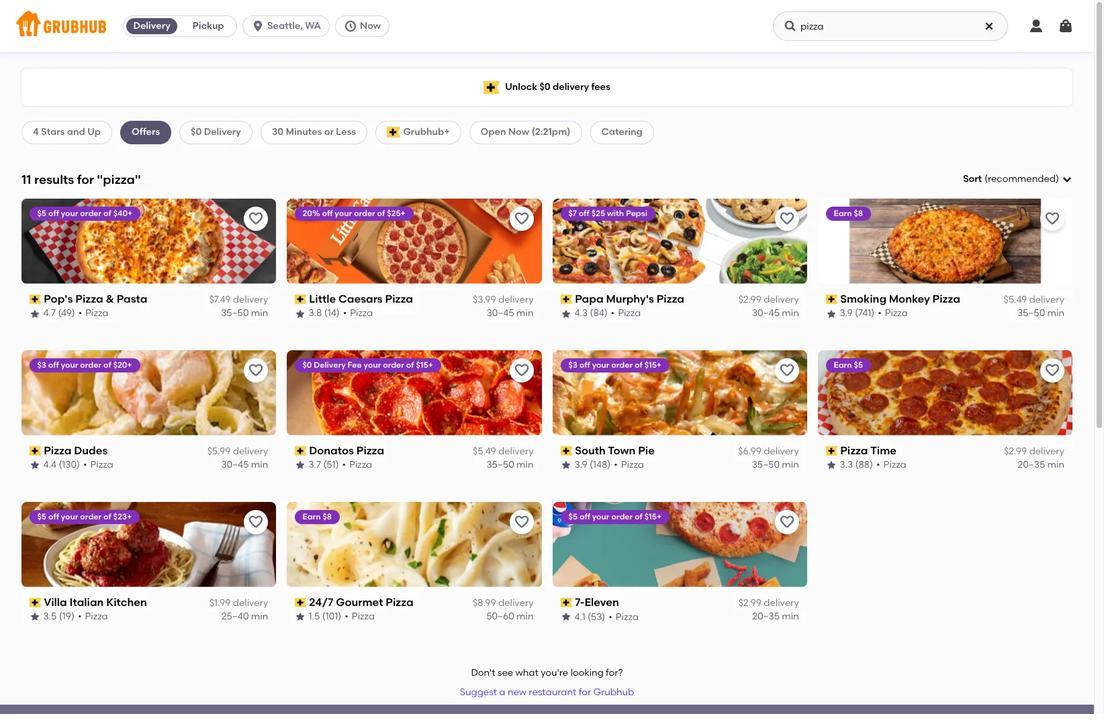 Task type: vqa. For each thing, say whether or not it's contained in the screenshot.


Task type: describe. For each thing, give the bounding box(es) containing it.
save this restaurant button for smoking monkey pizza
[[1040, 207, 1064, 231]]

save this restaurant image for villa italian kitchen
[[248, 514, 264, 530]]

"pizza"
[[97, 172, 141, 187]]

min for smoking monkey pizza
[[1047, 308, 1064, 319]]

star icon image for smoking monkey pizza
[[826, 309, 837, 319]]

$3 for south
[[568, 360, 578, 370]]

4.4
[[44, 460, 57, 471]]

order for villa italian kitchen
[[80, 512, 102, 521]]

7-eleven logo image
[[552, 502, 807, 587]]

stars
[[41, 126, 65, 138]]

delivery for pizza dudes
[[233, 446, 268, 457]]

pizza down the 24/7 gourmet pizza
[[352, 611, 375, 623]]

• for little caesars pizza
[[343, 308, 347, 319]]

• pizza for little caesars pizza
[[343, 308, 373, 319]]

4.4 (130)
[[44, 460, 80, 471]]

south town pie
[[575, 444, 655, 457]]

of for pop's pizza & pasta
[[104, 209, 112, 218]]

4.1
[[575, 611, 585, 623]]

delivery for little caesars pizza
[[498, 294, 534, 306]]

30–45 for papa murphy's pizza
[[752, 308, 780, 319]]

earn for smoking monkey pizza
[[834, 209, 852, 218]]

$5 down 3.9 (741)
[[854, 360, 863, 370]]

min for papa murphy's pizza
[[782, 308, 799, 319]]

25–40 min
[[221, 611, 268, 623]]

3.8
[[309, 308, 322, 319]]

villa italian kitchen logo image
[[21, 502, 276, 587]]

off for 7-
[[579, 512, 590, 521]]

pop's pizza & pasta
[[44, 293, 148, 305]]

$5 for pop's pizza & pasta
[[38, 209, 47, 218]]

save this restaurant button for papa murphy's pizza
[[775, 207, 799, 231]]

• pizza for papa murphy's pizza
[[611, 308, 641, 319]]

• pizza for donatos pizza
[[343, 460, 373, 471]]

$5.49 for smoking monkey pizza
[[1004, 294, 1027, 306]]

subscription pass image for south town pie
[[560, 447, 572, 456]]

time
[[870, 444, 897, 457]]

20–35 for 7-eleven
[[752, 611, 780, 623]]

3.8 (14)
[[309, 308, 340, 319]]

3.7 (51)
[[309, 460, 339, 471]]

3.9 for south town pie
[[575, 460, 587, 471]]

recommended
[[988, 173, 1056, 185]]

delivery button
[[124, 15, 180, 37]]

min for donatos pizza
[[516, 460, 534, 471]]

save this restaurant button for 24/7 gourmet pizza
[[509, 510, 534, 534]]

unlock
[[505, 81, 537, 93]]

min for pizza dudes
[[251, 460, 268, 471]]

save this restaurant button for donatos pizza
[[509, 358, 534, 383]]

delivery for $0 delivery fee your order of $15+
[[314, 360, 346, 370]]

$1.99
[[209, 598, 231, 609]]

restaurant
[[529, 687, 576, 698]]

off for little
[[322, 209, 333, 218]]

off for villa
[[49, 512, 59, 521]]

star icon image for little caesars pizza
[[295, 309, 306, 319]]

up
[[87, 126, 101, 138]]

now inside 11 results for "pizza" main content
[[508, 126, 529, 138]]

sort
[[963, 173, 982, 185]]

subscription pass image for pizza dudes
[[30, 447, 41, 456]]

save this restaurant button for pop's pizza & pasta
[[244, 207, 268, 231]]

24/7 gourmet pizza
[[310, 596, 414, 609]]

pie
[[638, 444, 655, 457]]

4
[[33, 126, 39, 138]]

unlock $0 delivery fees
[[505, 81, 610, 93]]

delivery for villa italian kitchen
[[233, 598, 268, 609]]

$7
[[568, 209, 577, 218]]

4.3 (84)
[[575, 308, 607, 319]]

pop's pizza & pasta logo image
[[21, 199, 276, 284]]

subscription pass image for little caesars pizza
[[295, 295, 307, 304]]

and
[[67, 126, 85, 138]]

pizza right the murphy's
[[657, 293, 684, 305]]

$8.99
[[473, 598, 496, 609]]

of right fee
[[407, 360, 415, 370]]

(101)
[[323, 611, 342, 623]]

of for villa italian kitchen
[[104, 512, 112, 521]]

3.3
[[840, 460, 853, 471]]

$6.99
[[738, 446, 761, 457]]

)
[[1056, 173, 1059, 185]]

save this restaurant button for little caesars pizza
[[509, 207, 534, 231]]

grubhub
[[593, 687, 634, 698]]

for?
[[606, 668, 623, 680]]

town
[[608, 444, 636, 457]]

sort ( recommended )
[[963, 173, 1059, 185]]

• pizza for pop's pizza & pasta
[[79, 308, 109, 319]]

$0 delivery
[[191, 126, 241, 138]]

delivery for papa murphy's pizza
[[764, 294, 799, 306]]

order for little caesars pizza
[[354, 209, 376, 218]]

you're
[[541, 668, 568, 680]]

$15+ for south town pie
[[644, 360, 662, 370]]

4.7 (49)
[[44, 308, 75, 319]]

$25
[[591, 209, 605, 218]]

save this restaurant image for south town pie
[[779, 362, 795, 379]]

don't see what you're looking for?
[[471, 668, 623, 680]]

papa murphy's pizza
[[575, 293, 684, 305]]

$20+
[[114, 360, 132, 370]]

$23+
[[114, 512, 132, 521]]

what
[[515, 668, 538, 680]]

(741)
[[855, 308, 875, 319]]

pizza down town
[[621, 460, 644, 471]]

$15+ for 7-eleven
[[644, 512, 662, 521]]

now button
[[335, 15, 395, 37]]

30–45 for pizza dudes
[[221, 460, 249, 471]]

save this restaurant image for little caesars pizza
[[513, 211, 530, 227]]

suggest a new restaurant for grubhub button
[[454, 681, 640, 705]]

south town pie logo image
[[552, 350, 807, 436]]

pizza down dudes
[[91, 460, 114, 471]]

pizza down little caesars pizza
[[350, 308, 373, 319]]

donatos pizza logo image
[[287, 350, 542, 436]]

$40+
[[114, 209, 133, 218]]

murphy's
[[606, 293, 654, 305]]

results
[[34, 172, 74, 187]]

$0 delivery fee your order of $15+
[[303, 360, 434, 370]]

(84)
[[590, 308, 607, 319]]

Search for food, convenience, alcohol... search field
[[773, 11, 1008, 41]]

(14)
[[325, 308, 340, 319]]

grubhub plus flag logo image for grubhub+
[[387, 127, 400, 138]]

order for pizza dudes
[[80, 360, 102, 370]]

your right fee
[[364, 360, 381, 370]]

min for pizza time
[[1047, 460, 1064, 471]]

star icon image for 24/7 gourmet pizza
[[295, 612, 306, 623]]

your for 7-eleven
[[592, 512, 609, 521]]

24/7
[[310, 596, 334, 609]]

of for south town pie
[[635, 360, 643, 370]]

(88)
[[855, 460, 873, 471]]

pizza up 3.3 (88)
[[840, 444, 868, 457]]

11 results for "pizza" main content
[[0, 52, 1094, 715]]

$5 off your order of $15+
[[568, 512, 662, 521]]

subscription pass image for pop's pizza & pasta
[[30, 295, 41, 304]]

25–40
[[221, 611, 249, 623]]

little
[[310, 293, 336, 305]]

35–50 min for pizza
[[1017, 308, 1064, 319]]

donatos
[[310, 444, 354, 457]]

order for 7-eleven
[[611, 512, 633, 521]]

$5 off your order of $40+
[[38, 209, 133, 218]]

pepsi
[[626, 209, 647, 218]]

(49)
[[58, 308, 75, 319]]

$6.99 delivery
[[738, 446, 799, 457]]

none field inside 11 results for "pizza" main content
[[963, 173, 1072, 186]]

30–45 min for papa murphy's pizza
[[752, 308, 799, 319]]

your for little caesars pizza
[[335, 209, 352, 218]]

earn $5
[[834, 360, 863, 370]]

3.7
[[309, 460, 322, 471]]

new
[[508, 687, 527, 698]]

off for south
[[579, 360, 590, 370]]

pizza up 4.4 (130)
[[44, 444, 72, 457]]

• pizza for smoking monkey pizza
[[878, 308, 908, 319]]

• for pizza time
[[876, 460, 880, 471]]

$0 for $0 delivery
[[191, 126, 202, 138]]

pop's
[[44, 293, 73, 305]]

pizza down papa murphy's pizza
[[618, 308, 641, 319]]

svg image inside now button
[[344, 19, 357, 33]]

star icon image for donatos pizza
[[295, 460, 306, 471]]

3.5 (19)
[[44, 611, 75, 623]]

35–50 min for &
[[221, 308, 268, 319]]

offers
[[132, 126, 160, 138]]

delivery for smoking monkey pizza
[[1029, 294, 1064, 306]]

$5 for villa italian kitchen
[[38, 512, 47, 521]]

2 horizontal spatial $0
[[540, 81, 550, 93]]

• for pizza dudes
[[84, 460, 87, 471]]

20–35 min for 7-eleven
[[752, 611, 799, 623]]

caesars
[[339, 293, 383, 305]]

1.5
[[309, 611, 320, 623]]

for inside suggest a new restaurant for grubhub button
[[579, 687, 591, 698]]

$5.99
[[207, 446, 231, 457]]



Task type: locate. For each thing, give the bounding box(es) containing it.
delivery for donatos pizza
[[498, 446, 534, 457]]

of left $20+
[[104, 360, 112, 370]]

delivery for 7-eleven
[[764, 598, 799, 609]]

your down (49) on the left top of the page
[[61, 360, 79, 370]]

• pizza for pizza dudes
[[84, 460, 114, 471]]

min for little caesars pizza
[[516, 308, 534, 319]]

grubhub plus flag logo image for unlock $0 delivery fees
[[484, 81, 500, 94]]

4.1 (53)
[[575, 611, 605, 623]]

save this restaurant image for 7-eleven
[[779, 514, 795, 530]]

30–45 for little caesars pizza
[[487, 308, 514, 319]]

subscription pass image left pizza dudes
[[30, 447, 41, 456]]

subscription pass image left pizza time
[[826, 447, 838, 456]]

delivery for 24/7 gourmet pizza
[[498, 598, 534, 609]]

pizza time logo image
[[818, 350, 1072, 436]]

$5 down 4.4
[[38, 512, 47, 521]]

pizza dudes
[[44, 444, 108, 457]]

$2.99 delivery for papa murphy's pizza
[[738, 294, 799, 306]]

$5.49 delivery for smoking monkey pizza
[[1004, 294, 1064, 306]]

0 horizontal spatial $5.49
[[473, 446, 496, 457]]

pasta
[[117, 293, 148, 305]]

papa
[[575, 293, 603, 305]]

off down the "results"
[[49, 209, 59, 218]]

2 horizontal spatial delivery
[[314, 360, 346, 370]]

1 $3 from the left
[[38, 360, 47, 370]]

0 horizontal spatial 20–35
[[752, 611, 780, 623]]

• right "(84)"
[[611, 308, 615, 319]]

star icon image for pizza time
[[826, 460, 837, 471]]

subscription pass image left 7-
[[560, 598, 572, 608]]

pizza left &
[[76, 293, 103, 305]]

save this restaurant image for pop's pizza & pasta
[[248, 211, 264, 227]]

1 vertical spatial $5.49 delivery
[[473, 446, 534, 457]]

with
[[607, 209, 624, 218]]

your down "(84)"
[[592, 360, 609, 370]]

0 vertical spatial delivery
[[133, 20, 170, 32]]

$2.99 for papa murphy's pizza
[[738, 294, 761, 306]]

delivery left 30
[[204, 126, 241, 138]]

$5.49 delivery
[[1004, 294, 1064, 306], [473, 446, 534, 457]]

0 vertical spatial $0
[[540, 81, 550, 93]]

0 vertical spatial 20–35 min
[[1018, 460, 1064, 471]]

star icon image for pizza dudes
[[30, 460, 40, 471]]

• right (51)
[[343, 460, 346, 471]]

0 horizontal spatial 3.9
[[575, 460, 587, 471]]

save this restaurant image
[[248, 211, 264, 227], [513, 211, 530, 227], [779, 211, 795, 227], [779, 362, 795, 379], [1044, 362, 1060, 379], [513, 514, 530, 530]]

save this restaurant image
[[1044, 211, 1060, 227], [248, 362, 264, 379], [513, 362, 530, 379], [248, 514, 264, 530], [779, 514, 795, 530]]

grubhub+
[[403, 126, 450, 138]]

now
[[360, 20, 381, 32], [508, 126, 529, 138]]

35–50 for smoking monkey pizza
[[1017, 308, 1045, 319]]

looking
[[570, 668, 604, 680]]

$8
[[854, 209, 863, 218], [323, 512, 332, 521]]

subscription pass image left smoking
[[826, 295, 838, 304]]

0 vertical spatial now
[[360, 20, 381, 32]]

of down the murphy's
[[635, 360, 643, 370]]

• pizza down pop's pizza & pasta
[[79, 308, 109, 319]]

2 vertical spatial $0
[[303, 360, 312, 370]]

$5 down the "results"
[[38, 209, 47, 218]]

2 vertical spatial $2.99
[[738, 598, 761, 609]]

0 horizontal spatial $5.49 delivery
[[473, 446, 534, 457]]

off for papa
[[579, 209, 590, 218]]

1 horizontal spatial 20–35
[[1018, 460, 1045, 471]]

your right "20%"
[[335, 209, 352, 218]]

star icon image left 3.9 (741)
[[826, 309, 837, 319]]

pizza down donatos pizza
[[350, 460, 373, 471]]

• right "(101)"
[[345, 611, 349, 623]]

35–50 for pop's pizza & pasta
[[221, 308, 249, 319]]

1 vertical spatial $0
[[191, 126, 202, 138]]

• for pop's pizza & pasta
[[79, 308, 82, 319]]

• down south town pie
[[614, 460, 618, 471]]

pizza dudes logo image
[[22, 350, 276, 436]]

1 horizontal spatial $0
[[303, 360, 312, 370]]

(
[[984, 173, 988, 185]]

little caesars pizza logo image
[[287, 199, 542, 284]]

1 vertical spatial earn
[[834, 360, 852, 370]]

• pizza down time
[[876, 460, 907, 471]]

• pizza for pizza time
[[876, 460, 907, 471]]

1 horizontal spatial 3.9
[[840, 308, 853, 319]]

save this restaurant image for 24/7 gourmet pizza
[[513, 514, 530, 530]]

subscription pass image for 24/7 gourmet pizza
[[295, 598, 307, 608]]

save this restaurant button for pizza time
[[1040, 358, 1064, 383]]

0 vertical spatial 20–35
[[1018, 460, 1045, 471]]

4 stars and up
[[33, 126, 101, 138]]

off down 4.3
[[579, 360, 590, 370]]

villa
[[44, 596, 67, 609]]

a
[[499, 687, 505, 698]]

for down looking
[[579, 687, 591, 698]]

subscription pass image for villa italian kitchen
[[30, 598, 41, 608]]

star icon image left 4.3
[[560, 309, 571, 319]]

grubhub plus flag logo image left unlock
[[484, 81, 500, 94]]

$3.99 delivery
[[473, 294, 534, 306]]

delivery for south town pie
[[764, 446, 799, 457]]

your for pop's pizza & pasta
[[61, 209, 79, 218]]

star icon image left 3.5
[[30, 612, 40, 623]]

1 horizontal spatial 30–45 min
[[487, 308, 534, 319]]

1 horizontal spatial delivery
[[204, 126, 241, 138]]

0 vertical spatial for
[[77, 172, 94, 187]]

min for pop's pizza & pasta
[[251, 308, 268, 319]]

svg image inside seattle, wa button
[[251, 19, 265, 33]]

• pizza for villa italian kitchen
[[78, 611, 108, 623]]

$3 off your order of $15+
[[568, 360, 662, 370]]

0 vertical spatial $5.49 delivery
[[1004, 294, 1064, 306]]

smoking
[[840, 293, 887, 305]]

0 horizontal spatial delivery
[[133, 20, 170, 32]]

subscription pass image
[[30, 295, 41, 304], [826, 295, 838, 304], [30, 447, 41, 456], [295, 447, 307, 456], [560, 447, 572, 456], [826, 447, 838, 456], [30, 598, 41, 608]]

• pizza down papa murphy's pizza
[[611, 308, 641, 319]]

• for donatos pizza
[[343, 460, 346, 471]]

seattle, wa
[[267, 20, 321, 32]]

0 vertical spatial grubhub plus flag logo image
[[484, 81, 500, 94]]

save this restaurant button for pizza dudes
[[244, 358, 268, 383]]

for right the "results"
[[77, 172, 94, 187]]

dudes
[[74, 444, 108, 457]]

(2:21pm)
[[531, 126, 570, 138]]

pizza down pop's pizza & pasta
[[86, 308, 109, 319]]

star icon image left 3.3
[[826, 460, 837, 471]]

kitchen
[[107, 596, 147, 609]]

less
[[336, 126, 356, 138]]

delivery left fee
[[314, 360, 346, 370]]

subscription pass image for donatos pizza
[[295, 447, 307, 456]]

$5.99 delivery
[[207, 446, 268, 457]]

$3 down '4.7' on the top left of page
[[38, 360, 47, 370]]

your
[[61, 209, 79, 218], [335, 209, 352, 218], [61, 360, 79, 370], [364, 360, 381, 370], [592, 360, 609, 370], [61, 512, 79, 521], [592, 512, 609, 521]]

1 horizontal spatial 20–35 min
[[1018, 460, 1064, 471]]

off right $7
[[579, 209, 590, 218]]

$0 for $0 delivery fee your order of $15+
[[303, 360, 312, 370]]

30–45 min
[[487, 308, 534, 319], [752, 308, 799, 319], [221, 460, 268, 471]]

fee
[[348, 360, 362, 370]]

$0
[[540, 81, 550, 93], [191, 126, 202, 138], [303, 360, 312, 370]]

1 horizontal spatial earn $8
[[834, 209, 863, 218]]

0 horizontal spatial $0
[[191, 126, 202, 138]]

your for pizza dudes
[[61, 360, 79, 370]]

$3 for pizza
[[38, 360, 47, 370]]

subscription pass image left donatos
[[295, 447, 307, 456]]

off down 4.4
[[49, 512, 59, 521]]

fees
[[591, 81, 610, 93]]

little caesars pizza
[[310, 293, 413, 305]]

7-eleven
[[575, 596, 619, 609]]

smoking monkey pizza logo image
[[818, 199, 1072, 284]]

3.3 (88)
[[840, 460, 873, 471]]

30–45 min for pizza dudes
[[221, 460, 268, 471]]

your down (148)
[[592, 512, 609, 521]]

1 vertical spatial 3.9
[[575, 460, 587, 471]]

4.3
[[575, 308, 588, 319]]

pizza right donatos
[[357, 444, 385, 457]]

1 vertical spatial $2.99 delivery
[[1004, 446, 1064, 457]]

1 vertical spatial $2.99
[[1004, 446, 1027, 457]]

24/7 gourmet pizza logo image
[[287, 502, 542, 587]]

delivery left pickup
[[133, 20, 170, 32]]

subscription pass image left villa
[[30, 598, 41, 608]]

papa murphy's pizza logo image
[[552, 199, 807, 284]]

3.9 left (741)
[[840, 308, 853, 319]]

$8 for 24/7
[[323, 512, 332, 521]]

grubhub plus flag logo image
[[484, 81, 500, 94], [387, 127, 400, 138]]

$3 down 4.3
[[568, 360, 578, 370]]

save this restaurant image for pizza dudes
[[248, 362, 264, 379]]

svg image
[[1058, 18, 1074, 34], [984, 21, 995, 32], [1062, 174, 1072, 185]]

subscription pass image left papa
[[560, 295, 572, 304]]

star icon image left 4.1
[[560, 612, 571, 623]]

off down 3.9 (148)
[[579, 512, 590, 521]]

1 vertical spatial now
[[508, 126, 529, 138]]

• pizza down dudes
[[84, 460, 114, 471]]

30 minutes or less
[[272, 126, 356, 138]]

1 vertical spatial grubhub plus flag logo image
[[387, 127, 400, 138]]

2 vertical spatial $2.99 delivery
[[738, 598, 799, 609]]

of left $25+
[[378, 209, 386, 218]]

delivery
[[553, 81, 589, 93], [233, 294, 268, 306], [498, 294, 534, 306], [764, 294, 799, 306], [1029, 294, 1064, 306], [233, 446, 268, 457], [498, 446, 534, 457], [764, 446, 799, 457], [1029, 446, 1064, 457], [233, 598, 268, 609], [498, 598, 534, 609], [764, 598, 799, 609]]

1 vertical spatial 20–35
[[752, 611, 780, 623]]

order for pop's pizza & pasta
[[80, 209, 102, 218]]

star icon image for pop's pizza & pasta
[[30, 309, 40, 319]]

2 horizontal spatial 30–45 min
[[752, 308, 799, 319]]

0 horizontal spatial $8
[[323, 512, 332, 521]]

min for south town pie
[[782, 460, 799, 471]]

subscription pass image for papa murphy's pizza
[[560, 295, 572, 304]]

open now (2:21pm)
[[481, 126, 570, 138]]

0 vertical spatial $2.99
[[738, 294, 761, 306]]

main navigation navigation
[[0, 0, 1094, 52]]

delivery for $0 delivery
[[204, 126, 241, 138]]

off down '4.7' on the top left of page
[[49, 360, 59, 370]]

or
[[324, 126, 334, 138]]

save this restaurant image for smoking monkey pizza
[[1044, 211, 1060, 227]]

grubhub plus flag logo image left grubhub+
[[387, 127, 400, 138]]

2 vertical spatial delivery
[[314, 360, 346, 370]]

1 vertical spatial 20–35 min
[[752, 611, 799, 623]]

(130)
[[59, 460, 80, 471]]

svg image
[[1028, 18, 1044, 34], [251, 19, 265, 33], [344, 19, 357, 33], [784, 19, 797, 33]]

don't
[[471, 668, 495, 680]]

1 horizontal spatial now
[[508, 126, 529, 138]]

pizza right caesars
[[386, 293, 413, 305]]

1 vertical spatial $5.49
[[473, 446, 496, 457]]

pizza time
[[840, 444, 897, 457]]

$3.99
[[473, 294, 496, 306]]

(51)
[[324, 460, 339, 471]]

$5 down 3.9 (148)
[[568, 512, 578, 521]]

min for villa italian kitchen
[[251, 611, 268, 623]]

0 horizontal spatial now
[[360, 20, 381, 32]]

of down pie at the right of page
[[635, 512, 643, 521]]

star icon image left 3.8
[[295, 309, 306, 319]]

subscription pass image left little
[[295, 295, 307, 304]]

off for pizza
[[49, 360, 59, 370]]

0 horizontal spatial for
[[77, 172, 94, 187]]

• right (14)
[[343, 308, 347, 319]]

None field
[[963, 173, 1072, 186]]

$5.49 for donatos pizza
[[473, 446, 496, 457]]

&
[[106, 293, 114, 305]]

1 horizontal spatial $5.49
[[1004, 294, 1027, 306]]

min for 7-eleven
[[782, 611, 799, 623]]

• for villa italian kitchen
[[78, 611, 82, 623]]

subscription pass image left south at the right
[[560, 447, 572, 456]]

$2.99 for pizza time
[[1004, 446, 1027, 457]]

1 horizontal spatial $3
[[568, 360, 578, 370]]

2 vertical spatial earn
[[303, 512, 321, 521]]

$7.49
[[209, 294, 231, 306]]

order
[[80, 209, 102, 218], [354, 209, 376, 218], [80, 360, 102, 370], [383, 360, 405, 370], [611, 360, 633, 370], [80, 512, 102, 521], [611, 512, 633, 521]]

star icon image left 4.4
[[30, 460, 40, 471]]

$5 off your order of $23+
[[38, 512, 132, 521]]

$2.99 for 7-eleven
[[738, 598, 761, 609]]

now inside button
[[360, 20, 381, 32]]

your for villa italian kitchen
[[61, 512, 79, 521]]

• for papa murphy's pizza
[[611, 308, 615, 319]]

1 horizontal spatial $5.49 delivery
[[1004, 294, 1064, 306]]

villa italian kitchen
[[44, 596, 147, 609]]

35–50
[[221, 308, 249, 319], [1017, 308, 1045, 319], [487, 460, 514, 471], [752, 460, 780, 471]]

0 vertical spatial $2.99 delivery
[[738, 294, 799, 306]]

$3
[[38, 360, 47, 370], [568, 360, 578, 370]]

gourmet
[[336, 596, 384, 609]]

• pizza for 24/7 gourmet pizza
[[345, 611, 375, 623]]

20–35 min
[[1018, 460, 1064, 471], [752, 611, 799, 623]]

save this restaurant button
[[244, 207, 268, 231], [509, 207, 534, 231], [775, 207, 799, 231], [1040, 207, 1064, 231], [244, 358, 268, 383], [509, 358, 534, 383], [775, 358, 799, 383], [1040, 358, 1064, 383], [244, 510, 268, 534], [509, 510, 534, 534], [775, 510, 799, 534]]

1 vertical spatial for
[[579, 687, 591, 698]]

star icon image for papa murphy's pizza
[[560, 309, 571, 319]]

• pizza
[[79, 308, 109, 319], [343, 308, 373, 319], [611, 308, 641, 319], [878, 308, 908, 319], [84, 460, 114, 471], [343, 460, 373, 471], [614, 460, 644, 471], [876, 460, 907, 471], [78, 611, 108, 623], [345, 611, 375, 623], [609, 611, 639, 623]]

0 vertical spatial 3.9
[[840, 308, 853, 319]]

star icon image left 3.9 (148)
[[560, 460, 571, 471]]

7-
[[575, 596, 585, 609]]

• for 7-eleven
[[609, 611, 612, 623]]

pizza down eleven
[[616, 611, 639, 623]]

• pizza for 7-eleven
[[609, 611, 639, 623]]

star icon image left 3.7
[[295, 460, 306, 471]]

earn for pizza time
[[834, 360, 852, 370]]

subscription pass image left pop's
[[30, 295, 41, 304]]

3.9 down south at the right
[[575, 460, 587, 471]]

of left $23+
[[104, 512, 112, 521]]

1 horizontal spatial $8
[[854, 209, 863, 218]]

now right the open
[[508, 126, 529, 138]]

pizza right "monkey" on the right top
[[933, 293, 960, 305]]

$2.99 delivery
[[738, 294, 799, 306], [1004, 446, 1064, 457], [738, 598, 799, 609]]

south
[[575, 444, 606, 457]]

pizza
[[76, 293, 103, 305], [386, 293, 413, 305], [657, 293, 684, 305], [933, 293, 960, 305], [86, 308, 109, 319], [350, 308, 373, 319], [618, 308, 641, 319], [885, 308, 908, 319], [44, 444, 72, 457], [357, 444, 385, 457], [840, 444, 868, 457], [91, 460, 114, 471], [350, 460, 373, 471], [621, 460, 644, 471], [884, 460, 907, 471], [386, 596, 414, 609], [85, 611, 108, 623], [352, 611, 375, 623], [616, 611, 639, 623]]

italian
[[70, 596, 104, 609]]

0 horizontal spatial 30–45
[[221, 460, 249, 471]]

star icon image
[[30, 309, 40, 319], [295, 309, 306, 319], [560, 309, 571, 319], [826, 309, 837, 319], [30, 460, 40, 471], [295, 460, 306, 471], [560, 460, 571, 471], [826, 460, 837, 471], [30, 612, 40, 623], [295, 612, 306, 623], [560, 612, 571, 623]]

3.9 for smoking monkey pizza
[[840, 308, 853, 319]]

1 vertical spatial delivery
[[204, 126, 241, 138]]

0 vertical spatial $5.49
[[1004, 294, 1027, 306]]

star icon image left 1.5
[[295, 612, 306, 623]]

open
[[481, 126, 506, 138]]

• pizza down town
[[614, 460, 644, 471]]

20–35 min for pizza time
[[1018, 460, 1064, 471]]

2 horizontal spatial 30–45
[[752, 308, 780, 319]]

0 horizontal spatial earn $8
[[303, 512, 332, 521]]

50–60
[[486, 611, 514, 623]]

35–50 for south town pie
[[752, 460, 780, 471]]

pizza right gourmet
[[386, 596, 414, 609]]

35–50 min for pie
[[752, 460, 799, 471]]

delivery inside button
[[133, 20, 170, 32]]

• pizza down donatos pizza
[[343, 460, 373, 471]]

smoking monkey pizza
[[840, 293, 960, 305]]

$2.99 delivery for pizza time
[[1004, 446, 1064, 457]]

3.5
[[44, 611, 57, 623]]

2 $3 from the left
[[568, 360, 578, 370]]

(19)
[[59, 611, 75, 623]]

now right 'wa'
[[360, 20, 381, 32]]

4.7
[[44, 308, 56, 319]]

• right '(19)'
[[78, 611, 82, 623]]

0 horizontal spatial 20–35 min
[[752, 611, 799, 623]]

earn $8
[[834, 209, 863, 218], [303, 512, 332, 521]]

0 horizontal spatial grubhub plus flag logo image
[[387, 127, 400, 138]]

star icon image left '4.7' on the top left of page
[[30, 309, 40, 319]]

• right (49) on the left top of the page
[[79, 308, 82, 319]]

monkey
[[889, 293, 930, 305]]

subscription pass image
[[295, 295, 307, 304], [560, 295, 572, 304], [295, 598, 307, 608], [560, 598, 572, 608]]

eleven
[[585, 596, 619, 609]]

$5.49 delivery for donatos pizza
[[473, 446, 534, 457]]

subscription pass image left 24/7
[[295, 598, 307, 608]]

1 horizontal spatial for
[[579, 687, 591, 698]]

• right (88)
[[876, 460, 880, 471]]

1 vertical spatial earn $8
[[303, 512, 332, 521]]

for
[[77, 172, 94, 187], [579, 687, 591, 698]]

$7.49 delivery
[[209, 294, 268, 306]]

0 vertical spatial earn
[[834, 209, 852, 218]]

20–35
[[1018, 460, 1045, 471], [752, 611, 780, 623]]

pizza down time
[[884, 460, 907, 471]]

off for pop's
[[49, 209, 59, 218]]

pizza down villa italian kitchen
[[85, 611, 108, 623]]

star icon image for south town pie
[[560, 460, 571, 471]]

$1.99 delivery
[[209, 598, 268, 609]]

your down the 11 results for "pizza"
[[61, 209, 79, 218]]

pickup button
[[180, 15, 236, 37]]

• pizza down caesars
[[343, 308, 373, 319]]

$0 right unlock
[[540, 81, 550, 93]]

30
[[272, 126, 284, 138]]

1 vertical spatial $8
[[323, 512, 332, 521]]

0 vertical spatial earn $8
[[834, 209, 863, 218]]

your down (130)
[[61, 512, 79, 521]]

11 results for "pizza"
[[21, 172, 141, 187]]

1 horizontal spatial grubhub plus flag logo image
[[484, 81, 500, 94]]

$0 right 'offers'
[[191, 126, 202, 138]]

of left $40+
[[104, 209, 112, 218]]

1 horizontal spatial 30–45
[[487, 308, 514, 319]]

• pizza down gourmet
[[345, 611, 375, 623]]

$8 for smoking
[[854, 209, 863, 218]]

• right (741)
[[878, 308, 882, 319]]

35–50 for donatos pizza
[[487, 460, 514, 471]]

pizza down smoking monkey pizza
[[885, 308, 908, 319]]

0 vertical spatial $8
[[854, 209, 863, 218]]

none field containing sort
[[963, 173, 1072, 186]]

earn $8 for smoking
[[834, 209, 863, 218]]

$0 left fee
[[303, 360, 312, 370]]

• right (53) at the bottom right of the page
[[609, 611, 612, 623]]

0 horizontal spatial 30–45 min
[[221, 460, 268, 471]]

• for south town pie
[[614, 460, 618, 471]]

0 horizontal spatial $3
[[38, 360, 47, 370]]

• pizza down smoking monkey pizza
[[878, 308, 908, 319]]

• down dudes
[[84, 460, 87, 471]]



